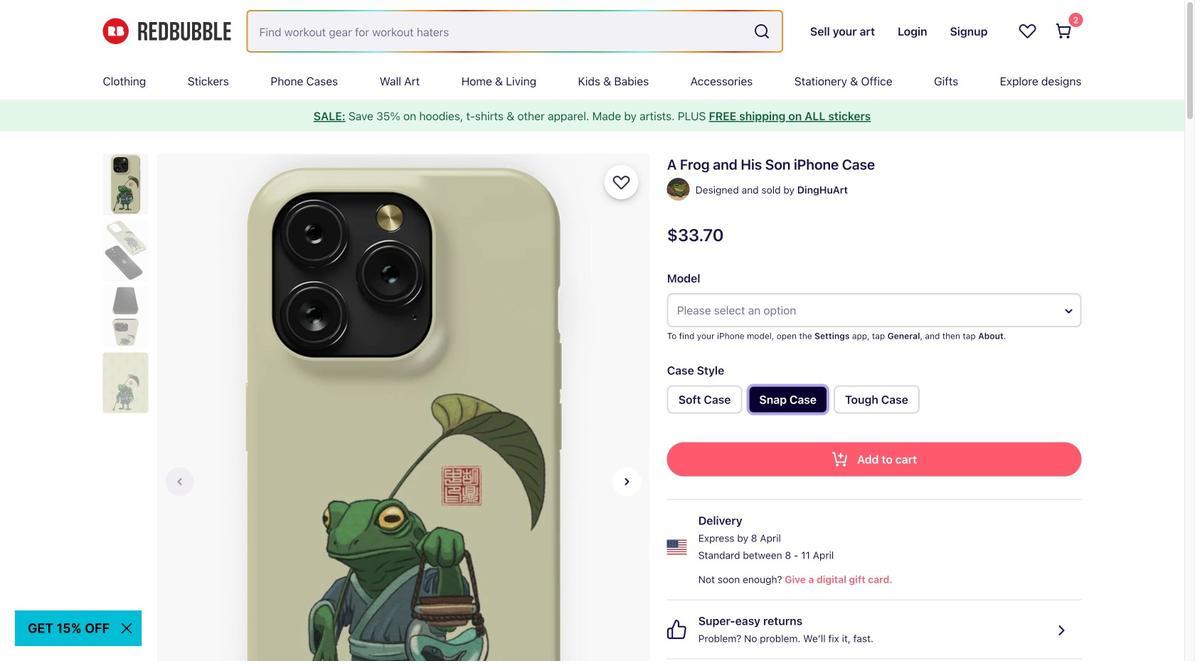 Task type: vqa. For each thing, say whether or not it's contained in the screenshot.
Case Style option group on the right bottom
yes



Task type: describe. For each thing, give the bounding box(es) containing it.
Search term search field
[[248, 11, 748, 51]]

5 menu item from the left
[[462, 63, 537, 100]]

2 menu item from the left
[[188, 63, 229, 100]]

8 menu item from the left
[[795, 63, 893, 100]]

flag of us image
[[668, 537, 687, 557]]

case style option group
[[668, 385, 1082, 420]]



Task type: locate. For each thing, give the bounding box(es) containing it.
9 menu item from the left
[[935, 63, 959, 100]]

7 menu item from the left
[[691, 63, 753, 100]]

10 menu item from the left
[[1001, 63, 1082, 100]]

3 menu item from the left
[[271, 63, 338, 100]]

menu bar
[[103, 63, 1082, 100]]

menu item
[[103, 63, 146, 100], [188, 63, 229, 100], [271, 63, 338, 100], [380, 63, 420, 100], [462, 63, 537, 100], [578, 63, 649, 100], [691, 63, 753, 100], [795, 63, 893, 100], [935, 63, 959, 100], [1001, 63, 1082, 100]]

4 menu item from the left
[[380, 63, 420, 100]]

none radio inside case style option group
[[668, 385, 743, 414]]

None field
[[248, 11, 782, 51]]

6 menu item from the left
[[578, 63, 649, 100]]

None radio
[[748, 385, 829, 414], [834, 385, 920, 414], [748, 385, 829, 414], [834, 385, 920, 414]]

1 menu item from the left
[[103, 63, 146, 100]]

None radio
[[668, 385, 743, 414]]



